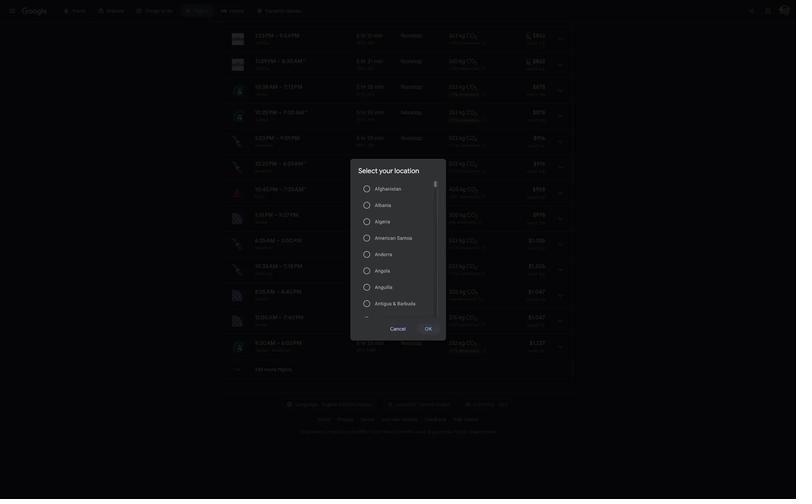 Task type: describe. For each thing, give the bounding box(es) containing it.
$916 round trip for 5 hr 37 min
[[527, 161, 546, 174]]

anguilla
[[375, 284, 393, 290]]

nonstop flight. element for 8:30 am
[[401, 58, 422, 66]]

trip for 7:25 am
[[539, 195, 546, 200]]

878 US dollars text field
[[533, 84, 546, 91]]

+23%
[[449, 323, 459, 327]]

$916 for 5 hr 39 min
[[534, 135, 546, 142]]

2 round from the top
[[527, 67, 538, 71]]

this price for this flight doesn't include overhead bin access. if you need a carry-on bag, use the bags filter to update prices. image
[[525, 57, 533, 65]]

Departure time: 10:12 AM. text field
[[255, 7, 277, 14]]

american inside 6:25 am – 3:00 pm american
[[255, 246, 273, 250]]

1047 US dollars text field
[[529, 314, 546, 321]]

$1,026 round trip for 5 hr 42 min
[[527, 263, 546, 276]]

help center link
[[450, 414, 482, 425]]

Departure time: 10:33 AM. text field
[[255, 263, 278, 270]]

– inside 1:23 pm – 9:54 pm jetblue
[[275, 32, 278, 39]]

nonstop flight. element for 7:40 pm
[[401, 314, 422, 322]]

kg for 9:54 pm
[[459, 32, 465, 39]]

12 5 from the top
[[357, 314, 360, 321]]

feedback link
[[422, 414, 450, 425]]

1:20 pm
[[255, 135, 274, 142]]

cancel button
[[382, 321, 414, 337]]

9:30 am
[[255, 340, 276, 347]]

jfk for 7:15 pm
[[367, 271, 375, 276]]

2 for 7:40 pm
[[475, 316, 477, 322]]

co for 9:54 pm
[[466, 32, 475, 39]]

+33% emissions
[[449, 194, 480, 199]]

your
[[379, 167, 393, 175]]

5 for 9:59 pm
[[357, 135, 360, 142]]

+20% emissions
[[449, 66, 480, 71]]

nonstop flight. element for 3:00 pm
[[401, 237, 422, 245]]

leaves san francisco international airport at 8:25 am on thursday, december 21 and arrives at newark liberty international airport at 4:40 pm on thursday, december 21. element
[[255, 289, 302, 296]]

$878 round trip for 7:13 pm
[[527, 84, 546, 97]]

10:25 pm – 7:00 am + 1
[[255, 109, 308, 116]]

1 round from the top
[[527, 41, 538, 46]]

1026 US dollars text field
[[529, 263, 546, 270]]

5 for 7:00 am
[[357, 109, 360, 116]]

1:15 pm
[[255, 212, 273, 219]]

10:22 pm
[[255, 161, 277, 167]]

Departure time: 1:23 PM. text field
[[255, 32, 274, 39]]

3 jetblue from the top
[[255, 66, 270, 71]]

nonstop flight. element for 6:03 pm
[[401, 340, 422, 348]]

hr for 3:00 pm
[[361, 237, 366, 244]]

10:12 am
[[255, 7, 277, 14]]

co for 7:25 am
[[467, 186, 476, 193]]

states
[[436, 402, 450, 408]]

jfk for 7:00 am
[[367, 118, 375, 122]]

5 hr 12 min sfo – ewr
[[357, 212, 383, 225]]

from
[[371, 429, 382, 435]]

min for 3:00 pm
[[375, 237, 384, 244]]

253 kg co 2 for 7:13 pm
[[449, 84, 477, 92]]

6:59 am
[[283, 161, 303, 167]]

$978 round trip
[[527, 212, 546, 225]]

Arrival time: 7:00 AM on  Friday, December 22. text field
[[283, 109, 308, 116]]

join user studies link
[[377, 414, 422, 425]]

Arrival time: 8:30 AM on  Friday, December 22. text field
[[282, 58, 306, 65]]

used
[[415, 429, 426, 435]]

total duration 5 hr 15 min. element
[[357, 289, 401, 297]]

– inside '10:45 pm – 7:25 am + 1'
[[279, 186, 282, 193]]

afghanistan
[[375, 186, 401, 192]]

leaves san francisco international airport at 10:45 pm on thursday, december 21 and arrives at john f. kennedy international airport at 7:25 am on friday, december 22. element
[[255, 186, 307, 193]]

– inside 11:59 pm – 8:30 am + 1
[[277, 58, 281, 65]]

9:59 pm
[[280, 135, 300, 142]]

studies
[[402, 417, 418, 422]]

join
[[381, 417, 390, 422]]

1:20 pm – 9:59 pm american
[[255, 135, 300, 148]]

avg emissions for $978
[[449, 220, 477, 225]]

round for 6:59 am
[[527, 169, 538, 174]]

9:27 pm
[[279, 212, 299, 219]]

– inside 5 hr 42 min sfo – jfk
[[364, 271, 367, 276]]

ok
[[425, 326, 432, 332]]

kg for 7:40 pm
[[459, 314, 465, 321]]

11:59 pm
[[255, 58, 276, 65]]

17% for 6:03 pm
[[451, 349, 458, 353]]

andorra
[[375, 252, 392, 257]]

states)
[[357, 402, 372, 408]]

nonstop for 7:40 pm
[[401, 314, 422, 321]]

1:23 pm
[[255, 32, 274, 39]]

(united
[[339, 402, 355, 408]]

terms link
[[357, 414, 377, 425]]

leaves san francisco international airport at 11:59 pm on thursday, december 21 and arrives at john f. kennedy international airport at 8:30 am on friday, december 22. element
[[255, 58, 306, 65]]

Departure time: 9:30 AM. text field
[[255, 340, 276, 347]]

may
[[348, 429, 357, 435]]

5 hr 31 min sfo – jfk for 8:30 am
[[357, 58, 383, 71]]

305 for 5 hr 15 min
[[449, 289, 459, 296]]

Arrival time: 7:15 PM. text field
[[284, 263, 303, 270]]

emissions for 9:59 pm
[[460, 143, 480, 148]]

emissions for 8:30 am
[[460, 66, 480, 71]]

5 hr 39 min sfo – jfk
[[357, 135, 384, 148]]

$878 for 7:00 am
[[533, 109, 546, 116]]

$878 for 7:13 pm
[[533, 84, 546, 91]]

9:54 pm
[[280, 32, 300, 39]]

– inside 5 hr 35 min – jfk
[[364, 246, 367, 250]]

currency
[[474, 402, 495, 408]]

kg for 8:30 am
[[459, 58, 465, 65]]

Arrival time: 7:13 PM. text field
[[284, 84, 302, 91]]

– inside 5 hr 37 min sfo – jfk
[[364, 169, 367, 174]]

31 for 8:30 am
[[368, 58, 373, 65]]

co for 9:27 pm
[[467, 212, 476, 219]]

Arrival time: 4:40 PM. text field
[[281, 289, 302, 296]]

1 for 7:00 am
[[306, 109, 308, 113]]

Departure time: 1:15 PM. text field
[[255, 212, 273, 219]]

2 for 6:59 am
[[475, 163, 477, 169]]

usd
[[499, 402, 508, 408]]

Arrival time: 9:59 PM. text field
[[280, 135, 300, 142]]

min for 7:25 am
[[376, 186, 385, 193]]

$1,026 for 5 hr 42 min
[[529, 263, 546, 270]]

405
[[449, 186, 459, 193]]

+71% emissions for 5 hr 42 min
[[449, 271, 480, 276]]

alaska inside 10:38 am – 7:13 pm alaska
[[255, 92, 268, 97]]

trip for 6:59 am
[[539, 169, 546, 174]]

co for 8:30 am
[[467, 58, 475, 65]]

kg for 3:00 pm
[[459, 237, 465, 244]]

5 hr 37 min sfo – jfk
[[357, 161, 384, 174]]

user
[[392, 417, 401, 422]]

leaves san francisco international airport at 6:25 am on thursday, december 21 and arrives at john f. kennedy international airport at 3:00 pm on thursday, december 21. element
[[255, 237, 302, 244]]

523 for 5 hr 39 min
[[449, 135, 458, 142]]

238
[[255, 367, 263, 373]]

english
[[322, 402, 338, 408]]

523 kg co 2 for 5 hr 42 min
[[449, 263, 477, 271]]

avg for 5 hr 15 min
[[449, 297, 456, 302]]

9:30 am – 6:03 pm
[[255, 340, 302, 347]]

sfo for 8:30 am
[[357, 66, 364, 71]]

3 alaska from the top
[[255, 348, 268, 353]]

5 for 7:25 am
[[357, 186, 360, 193]]

– inside 10:38 am – 7:13 pm alaska
[[279, 84, 283, 91]]

+33%
[[449, 194, 459, 199]]

round for 9:59 pm
[[527, 144, 538, 148]]

to
[[427, 429, 431, 435]]

nonstop flight. element for 9:54 pm
[[401, 32, 422, 40]]

12
[[368, 212, 373, 219]]

2 trip from the top
[[539, 67, 546, 71]]

round trip for 363
[[527, 41, 546, 46]]

958 US dollars text field
[[533, 186, 546, 193]]

co for 6:03 pm
[[466, 340, 475, 347]]

sfo for 9:59 pm
[[357, 143, 364, 148]]

916 US dollars text field
[[534, 161, 546, 167]]

total duration 5 hr 31 min. element for 365
[[357, 58, 401, 66]]

center
[[464, 417, 479, 422]]

– inside 5 hr 39 min sfo – jfk
[[364, 143, 367, 148]]

kg for 9:27 pm
[[460, 212, 466, 219]]

10:33 am
[[255, 263, 278, 270]]

11:00 am – 7:40 pm united
[[255, 314, 304, 327]]

– inside 8:25 am – 4:40 pm united
[[276, 289, 280, 296]]

united left states
[[420, 402, 435, 408]]

238 more flights
[[255, 367, 292, 373]]

10:38 am – 7:13 pm alaska
[[255, 84, 302, 97]]

nonstop for 8:30 am
[[401, 58, 422, 65]]

2 for 7:25 am
[[476, 188, 478, 194]]

total duration 5 hr 12 min. element
[[357, 212, 401, 220]]

min for 7:13 pm
[[375, 84, 384, 91]]

1 currencies from the left
[[324, 429, 347, 435]]

nonstop flight. element for 7:25 am
[[401, 186, 422, 194]]

365 kg co 2
[[449, 58, 478, 66]]

min for 6:03 pm
[[375, 340, 384, 347]]

Departure time: 10:22 PM. text field
[[255, 161, 277, 167]]

&
[[393, 301, 396, 306]]

Arrival time: 6:03 PM. text field
[[282, 340, 302, 347]]

1:15 pm – 9:27 pm united
[[255, 212, 299, 225]]

2 currencies from the left
[[391, 429, 414, 435]]

Arrival time: 7:25 AM on  Friday, December 22. text field
[[284, 186, 307, 193]]

round for 7:00 am
[[527, 118, 538, 123]]

7:25 am
[[284, 186, 304, 193]]

17% for 7:00 am
[[451, 118, 458, 123]]

jfk for 7:13 pm
[[367, 92, 375, 97]]

emissions for 9:27 pm
[[457, 220, 477, 225]]

albania
[[375, 202, 391, 208]]

Departure time: 11:59 PM. text field
[[255, 58, 276, 65]]

kg for 7:15 pm
[[459, 263, 465, 270]]

$1,047 for 305
[[529, 289, 546, 296]]

united states
[[420, 402, 450, 408]]

11:00 am
[[255, 314, 278, 321]]

31 for 9:54 pm
[[368, 32, 373, 39]]

Departure time: 1:20 PM. text field
[[255, 135, 274, 142]]

5 for 6:59 am
[[357, 161, 360, 167]]

language
[[296, 402, 318, 408]]

3:00 pm
[[281, 237, 302, 244]]

405 kg co 2
[[449, 186, 478, 194]]

min for 7:00 am
[[375, 109, 384, 116]]

Departure time: 10:45 PM. text field
[[255, 186, 278, 193]]

learn more link
[[470, 429, 495, 435]]

916 US dollars text field
[[534, 135, 546, 142]]

+71% for 5 hr 37 min
[[449, 169, 459, 174]]

learn
[[470, 429, 483, 435]]

round for 4:40 pm
[[527, 297, 538, 302]]

1 total duration 5 hr 40 min. element from the top
[[357, 186, 401, 194]]

5 hr 40 min
[[357, 314, 385, 321]]

35 for 7:13 pm
[[368, 84, 374, 91]]

Arrival time: 7:40 PM. text field
[[284, 314, 304, 321]]

5 hr 15 min sfo – ewr
[[357, 289, 383, 302]]

antigua
[[375, 301, 392, 306]]

2 total duration 5 hr 40 min. element from the top
[[357, 314, 401, 322]]

5 hr 40 min – jfk
[[357, 186, 385, 199]]

emissions for 7:15 pm
[[460, 271, 480, 276]]

co for 7:15 pm
[[466, 263, 475, 270]]

barbuda
[[397, 301, 416, 306]]

differ
[[358, 429, 370, 435]]

+19% emissions
[[449, 41, 480, 46]]

253 kg co 2 for 7:00 am
[[449, 109, 477, 117]]

+ for 6:59 am
[[303, 160, 305, 165]]

+71% emissions for 5 hr 39 min
[[449, 143, 480, 148]]

– inside 5 hr 15 min sfo – ewr
[[364, 297, 367, 302]]

min for 7:15 pm
[[375, 263, 384, 270]]

leaves san francisco international airport at 1:20 pm on thursday, december 21 and arrives at john f. kennedy international airport at 9:59 pm on thursday, december 21. element
[[255, 135, 300, 142]]

nonstop for 9:59 pm
[[401, 135, 422, 142]]

42
[[368, 263, 374, 270]]

376 kg co 2
[[449, 314, 477, 322]]

flights
[[278, 367, 292, 373]]

nonstop for 3:00 pm
[[401, 237, 422, 244]]

sfo for 6:03 pm
[[357, 348, 364, 353]]



Task type: locate. For each thing, give the bounding box(es) containing it.
11 round from the top
[[527, 297, 538, 302]]

jfk inside 5 hr 39 min sfo – jfk
[[367, 143, 375, 148]]

15
[[368, 289, 373, 296]]

1 vertical spatial 253
[[449, 109, 458, 116]]

leaves san francisco international airport at 11:00 am on thursday, december 21 and arrives at newark liberty international airport at 7:40 pm on thursday, december 21. element
[[255, 314, 304, 321]]

1 horizontal spatial more
[[484, 429, 495, 435]]

min for 9:59 pm
[[375, 135, 384, 142]]

co for 7:40 pm
[[466, 314, 475, 321]]

1 trip from the top
[[539, 41, 546, 46]]

co for 7:13 pm
[[466, 84, 475, 91]]

1 right 7:00 am
[[306, 109, 308, 113]]

1 vertical spatial total duration 5 hr 31 min. element
[[357, 58, 401, 66]]

– inside 10:33 am – 7:15 pm american
[[279, 263, 282, 270]]

emissions
[[460, 41, 480, 46], [460, 66, 480, 71], [460, 92, 479, 97], [460, 118, 479, 123], [460, 143, 480, 148], [460, 169, 480, 174], [460, 194, 480, 199], [457, 220, 477, 225], [460, 246, 480, 251], [460, 271, 480, 276], [457, 297, 477, 302], [460, 323, 480, 327], [460, 349, 479, 353]]

1 right 6:59 am
[[305, 160, 307, 165]]

min inside 5 hr 33 min sfo – ewr
[[375, 340, 384, 347]]

united inside 1:15 pm – 9:27 pm united
[[255, 220, 267, 225]]

1 $878 round trip from the top
[[527, 84, 546, 97]]

$878 round trip up $878 text box
[[527, 84, 546, 97]]

Arrival time: 6:44 PM. text field
[[283, 7, 303, 14]]

1227 US dollars text field
[[530, 340, 546, 347]]

trip inside $978 round trip
[[539, 220, 546, 225]]

jfk inside 5 hr 42 min sfo – jfk
[[367, 271, 375, 276]]

3 hr from the top
[[361, 84, 366, 91]]

5 inside 5 hr 37 min sfo – jfk
[[357, 161, 360, 167]]

united
[[255, 220, 267, 225], [255, 297, 267, 302], [255, 323, 267, 327], [420, 402, 435, 408]]

523
[[449, 135, 458, 142], [449, 161, 458, 167], [449, 237, 458, 244], [449, 263, 458, 270]]

5 inside 5 hr 42 min sfo – jfk
[[357, 263, 360, 270]]

trip down $862 text field
[[539, 41, 546, 46]]

round down 1047 us dollars text field
[[527, 297, 538, 302]]

total duration 5 hr 40 min. element up "albania"
[[357, 186, 401, 194]]

kg inside the 365 kg co 2
[[459, 58, 465, 65]]

1 vertical spatial alaska
[[255, 118, 268, 122]]

305 kg co 2 down +33% emissions
[[449, 212, 478, 220]]

avg emissions down +33% emissions
[[449, 220, 477, 225]]

min for 4:40 pm
[[374, 289, 383, 296]]

0 vertical spatial avg
[[449, 220, 456, 225]]

avg down +33%
[[449, 220, 456, 225]]

1 $1,026 from the top
[[529, 237, 546, 244]]

8 sfo from the top
[[357, 271, 364, 276]]

305 up 376
[[449, 289, 459, 296]]

2 +71% emissions from the top
[[449, 169, 480, 174]]

1 horizontal spatial currencies
[[391, 429, 414, 435]]

Departure time: 6:25 AM. text field
[[255, 237, 275, 244]]

united for 1:15 pm
[[255, 220, 267, 225]]

co inside 376 kg co 2
[[466, 314, 475, 321]]

0 vertical spatial 17%
[[451, 92, 458, 97]]

3 jfk from the top
[[367, 92, 375, 97]]

1:23 pm – 9:54 pm jetblue
[[255, 32, 300, 45]]

+20%
[[449, 66, 459, 71]]

305 down +33%
[[449, 212, 459, 219]]

–
[[278, 7, 282, 14], [275, 32, 278, 39], [364, 41, 367, 45], [277, 58, 281, 65], [364, 66, 367, 71], [279, 84, 283, 91], [364, 92, 367, 97], [279, 109, 282, 116], [364, 118, 367, 122], [276, 135, 279, 142], [364, 143, 367, 148], [279, 161, 282, 167], [364, 169, 367, 174], [279, 186, 282, 193], [364, 194, 367, 199], [274, 212, 278, 219], [364, 220, 367, 225], [276, 237, 280, 244], [364, 246, 367, 250], [279, 263, 282, 270], [364, 271, 367, 276], [276, 289, 280, 296], [364, 297, 367, 302], [279, 314, 282, 321], [277, 340, 280, 347], [364, 348, 367, 353]]

2 for 3:00 pm
[[475, 240, 477, 245]]

privacy link
[[334, 414, 357, 425]]

round down 1026 us dollars text box
[[527, 246, 538, 251]]

total duration 5 hr 40 min. element down antigua
[[357, 314, 401, 322]]

$878
[[533, 84, 546, 91], [533, 109, 546, 116]]

alaska down 10:25 pm
[[255, 118, 268, 122]]

min inside 5 hr 12 min sfo – ewr
[[374, 212, 383, 219]]

$1,047 round trip for 376
[[527, 314, 546, 328]]

co inside the 365 kg co 2
[[467, 58, 475, 65]]

2 inside 405 kg co 2
[[476, 188, 478, 194]]

select your location
[[359, 167, 419, 175]]

9 nonstop flight. element from the top
[[401, 314, 422, 322]]

1 5 hr 35 min sfo – jfk from the top
[[357, 84, 384, 97]]

american down departure time: 10:22 pm. text box at the left
[[255, 169, 273, 174]]

sfo
[[357, 41, 364, 45], [357, 66, 364, 71], [357, 92, 364, 97], [357, 118, 364, 122], [357, 143, 364, 148], [357, 169, 364, 174], [357, 220, 364, 225], [357, 271, 364, 276], [357, 297, 364, 302], [357, 348, 364, 353]]

american up andorra
[[375, 235, 396, 241]]

hr inside 5 hr 37 min sfo – jfk
[[361, 161, 366, 167]]

40 left the "afghanistan"
[[368, 186, 374, 193]]

trip for 9:59 pm
[[539, 144, 546, 148]]

3 35 from the top
[[368, 237, 374, 244]]

+19%
[[449, 41, 459, 46]]

+ for 8:30 am
[[303, 58, 304, 62]]

delta
[[255, 194, 265, 199]]

305 kg co 2 up 376 kg co 2
[[449, 289, 478, 297]]

round down $1,026 text field
[[527, 272, 538, 276]]

0 vertical spatial $916
[[534, 135, 546, 142]]

10:33 am – 7:15 pm american
[[255, 263, 303, 276]]

leaves san francisco international airport at 1:23 pm on thursday, december 21 and arrives at john f. kennedy international airport at 9:54 pm on thursday, december 21. element
[[255, 32, 300, 39]]

– inside 6:25 am – 3:00 pm american
[[276, 237, 280, 244]]

1 35 from the top
[[368, 84, 374, 91]]

2 $862 from the top
[[533, 58, 546, 65]]

trip for 7:40 pm
[[539, 323, 546, 328]]

365
[[449, 58, 458, 65]]

10:45 pm
[[255, 186, 278, 193]]

1 inside '10:45 pm – 7:25 am + 1'
[[306, 186, 307, 190]]

+ inside 11:59 pm – 8:30 am + 1
[[303, 58, 304, 62]]

kg inside '252 kg co 2'
[[459, 340, 465, 347]]

2 sfo from the top
[[357, 66, 364, 71]]

jfk for 9:54 pm
[[367, 41, 375, 45]]

1 vertical spatial $1,047
[[529, 314, 546, 321]]

2 $916 from the top
[[534, 161, 546, 167]]

0 vertical spatial 305
[[449, 212, 459, 219]]

1 vertical spatial $1,026
[[529, 263, 546, 270]]

35
[[368, 84, 374, 91], [368, 109, 374, 116], [368, 237, 374, 244]]

2 253 from the top
[[449, 109, 458, 116]]

total duration 5 hr 40 min. element
[[357, 186, 401, 194], [357, 314, 401, 322]]

2 ewr from the top
[[367, 297, 376, 302]]

round trip
[[527, 41, 546, 46], [527, 67, 546, 71]]

523 for 5 hr 42 min
[[449, 263, 458, 270]]

$878 round trip up 916 us dollars text box
[[527, 109, 546, 123]]

avg up 376
[[449, 297, 456, 302]]

nonstop for 7:25 am
[[401, 186, 422, 193]]

round inside $978 round trip
[[527, 220, 538, 225]]

10 5 from the top
[[357, 263, 360, 270]]

4:40 pm
[[281, 289, 302, 296]]

2 jetblue from the top
[[255, 41, 270, 45]]

7 5 from the top
[[357, 186, 360, 193]]

2 40 from the top
[[368, 314, 374, 321]]

2 avg emissions from the top
[[449, 297, 477, 302]]

1 jfk from the top
[[367, 41, 375, 45]]

kg inside 405 kg co 2
[[460, 186, 466, 193]]

6 jfk from the top
[[367, 169, 375, 174]]

10 nonstop flight. element from the top
[[401, 340, 422, 348]]

round trip down $862 text field
[[527, 41, 546, 46]]

co for 6:59 am
[[466, 161, 475, 167]]

trip for 3:00 pm
[[539, 246, 546, 251]]

$862 for 365
[[533, 58, 546, 65]]

american down 10:33 am text box
[[255, 271, 273, 276]]

40 inside 5 hr 40 min – jfk
[[368, 186, 374, 193]]

1 vertical spatial $1,026 round trip
[[527, 263, 546, 276]]

ewr for 15
[[367, 297, 376, 302]]

nonstop flight. element
[[401, 32, 422, 40], [401, 58, 422, 66], [401, 84, 422, 92], [401, 109, 422, 117], [401, 135, 422, 143], [401, 161, 422, 168], [401, 186, 422, 194], [401, 237, 422, 245], [401, 314, 422, 322], [401, 340, 422, 348]]

about
[[318, 417, 331, 422]]

privacy
[[338, 417, 353, 422]]

american inside 10:33 am – 7:15 pm american
[[255, 271, 273, 276]]

3 17% from the top
[[451, 349, 458, 353]]

6:25 am
[[255, 237, 275, 244]]

$862 for 363
[[533, 32, 546, 39]]

2 vertical spatial 17%
[[451, 349, 458, 353]]

1 vertical spatial avg emissions
[[449, 297, 477, 302]]

ewr inside 5 hr 12 min sfo – ewr
[[367, 220, 376, 225]]

co inside 405 kg co 2
[[467, 186, 476, 193]]

jfk for 8:30 am
[[367, 66, 375, 71]]

jfk inside 5 hr 35 min – jfk
[[367, 246, 375, 250]]

2 -17% emissions from the top
[[449, 118, 479, 123]]

trip for 9:27 pm
[[539, 220, 546, 225]]

round down this price for this flight doesn't include overhead bin access. if you need a carry-on bag, use the bags filter to update prices. icon
[[527, 67, 538, 71]]

0 vertical spatial $1,047 round trip
[[527, 289, 546, 302]]

hr for 9:54 pm
[[361, 32, 366, 39]]

0 vertical spatial ewr
[[367, 220, 376, 225]]

more right learn
[[484, 429, 495, 435]]

305 kg co 2 for $1,047
[[449, 289, 478, 297]]

$1,047 round trip up 1227 us dollars text box
[[527, 314, 546, 328]]

978 US dollars text field
[[533, 212, 546, 219]]

trip down 862 us dollars text field
[[539, 67, 546, 71]]

$916 down 916 us dollars text box
[[534, 161, 546, 167]]

13 trip from the top
[[539, 349, 546, 353]]

jfk inside 5 hr 40 min – jfk
[[367, 194, 375, 199]]

10:12 am – 6:44 pm jetblue
[[255, 7, 303, 20]]

8 hr from the top
[[361, 212, 366, 219]]

0 vertical spatial avg emissions
[[449, 220, 477, 225]]

leaves san francisco international airport at 10:38 am on thursday, december 21 and arrives at john f. kennedy international airport at 7:13 pm on thursday, december 21. element
[[255, 84, 302, 91]]

0 vertical spatial 305 kg co 2
[[449, 212, 478, 220]]

$1,026 down 1026 us dollars text box
[[529, 263, 546, 270]]

3 +71% from the top
[[449, 246, 459, 251]]

0 vertical spatial round trip
[[527, 41, 546, 46]]

1 vertical spatial more
[[484, 429, 495, 435]]

hr for 7:13 pm
[[361, 84, 366, 91]]

2 vertical spatial 35
[[368, 237, 374, 244]]

0 horizontal spatial more
[[264, 367, 276, 373]]

united down 8:25 am text field
[[255, 297, 267, 302]]

sfo for 7:13 pm
[[357, 92, 364, 97]]

2 vertical spatial total duration 5 hr 35 min. element
[[357, 237, 401, 245]]

alaska down departure time: 9:30 am. text box
[[255, 348, 268, 353]]

$878 up $878 text box
[[533, 84, 546, 91]]

1 avg emissions from the top
[[449, 220, 477, 225]]

5 inside 5 hr 33 min sfo – ewr
[[357, 340, 360, 347]]

5 inside 5 hr 35 min – jfk
[[357, 237, 360, 244]]

sfo inside 5 hr 33 min sfo – ewr
[[357, 348, 364, 353]]

2 $878 from the top
[[533, 109, 546, 116]]

trip inside $1,227 round trip
[[539, 349, 546, 353]]

1 vertical spatial $862
[[533, 58, 546, 65]]

0 vertical spatial $916 round trip
[[527, 135, 546, 148]]

2 hr from the top
[[361, 58, 366, 65]]

$1,047 down 1047 us dollars text field
[[529, 314, 546, 321]]

Departure time: 8:25 AM. text field
[[255, 289, 275, 296]]

round inside $1,227 round trip
[[527, 349, 538, 353]]

american down leaves san francisco international airport at 9:30 am on thursday, december 21 and arrives at newark liberty international airport at 6:03 pm on thursday, december 21. element
[[272, 348, 290, 353]]

leaves san francisco international airport at 10:22 pm on thursday, december 21 and arrives at john f. kennedy international airport at 6:59 am on friday, december 22. element
[[255, 160, 307, 167]]

min inside 5 hr 35 min – jfk
[[375, 237, 384, 244]]

jfk for 6:59 am
[[367, 169, 375, 174]]

displayed
[[301, 429, 322, 435]]

0 vertical spatial 35
[[368, 84, 374, 91]]

leaves san francisco international airport at 1:15 pm on thursday, december 21 and arrives at newark liberty international airport at 9:27 pm on thursday, december 21. element
[[255, 212, 299, 219]]

trip for 7:15 pm
[[539, 272, 546, 276]]

2 vertical spatial -
[[449, 349, 451, 353]]

round for 7:40 pm
[[527, 323, 538, 328]]

1 vertical spatial 305 kg co 2
[[449, 289, 478, 297]]

2 305 from the top
[[449, 289, 459, 296]]

Arrival time: 9:27 PM. text field
[[279, 212, 299, 219]]

0 vertical spatial 5 hr 31 min sfo – jfk
[[357, 32, 383, 45]]

5 inside 5 hr 15 min sfo – ewr
[[357, 289, 360, 296]]

1
[[304, 58, 306, 62], [306, 109, 308, 113], [305, 160, 307, 165], [306, 186, 307, 190]]

trip down 1026 us dollars text box
[[539, 246, 546, 251]]

trip down $1,026 text field
[[539, 272, 546, 276]]

0 vertical spatial 5 hr 35 min sfo – jfk
[[357, 84, 384, 97]]

8 5 from the top
[[357, 212, 360, 219]]

2 5 hr 35 min sfo – jfk from the top
[[357, 109, 384, 122]]

35 inside 5 hr 35 min – jfk
[[368, 237, 374, 244]]

nonstop for 6:03 pm
[[401, 340, 422, 347]]

hr
[[361, 32, 366, 39], [361, 58, 366, 65], [361, 84, 366, 91], [361, 109, 366, 116], [361, 135, 366, 142], [361, 161, 366, 167], [361, 186, 366, 193], [361, 212, 366, 219], [361, 237, 366, 244], [361, 263, 366, 270], [361, 289, 366, 296], [361, 314, 366, 321], [361, 340, 366, 347]]

currencies down privacy
[[324, 429, 347, 435]]

1 vertical spatial total duration 5 hr 35 min. element
[[357, 109, 401, 117]]

hr inside 5 hr 42 min sfo – jfk
[[361, 263, 366, 270]]

0 vertical spatial total duration 5 hr 40 min. element
[[357, 186, 401, 194]]

sfo inside 5 hr 12 min sfo – ewr
[[357, 220, 364, 225]]

trip down 1047 us dollars text field
[[539, 297, 546, 302]]

2 alaska from the top
[[255, 118, 268, 122]]

– inside 1:20 pm – 9:59 pm american
[[276, 135, 279, 142]]

3 nonstop from the top
[[401, 84, 422, 91]]

1 305 from the top
[[449, 212, 459, 219]]

523 kg co 2
[[449, 135, 477, 143], [449, 161, 477, 169], [449, 237, 477, 245], [449, 263, 477, 271]]

2 vertical spatial ewr
[[367, 348, 376, 353]]

$1,227
[[530, 340, 546, 347]]

5 hr 33 min sfo – ewr
[[357, 340, 384, 353]]

1 vertical spatial total duration 5 hr 40 min. element
[[357, 314, 401, 322]]

11 5 from the top
[[357, 289, 360, 296]]

-17% emissions
[[449, 92, 479, 97], [449, 118, 479, 123], [449, 349, 479, 353]]

0 vertical spatial $1,026 round trip
[[527, 237, 546, 251]]

$916 round trip up '958 us dollars' "text box"
[[527, 161, 546, 174]]

862 US dollars text field
[[533, 32, 546, 39]]

jetblue inside 1:23 pm – 9:54 pm jetblue
[[255, 41, 270, 45]]

1 vertical spatial 17%
[[451, 118, 458, 123]]

trip for 7:00 am
[[539, 118, 546, 123]]

2 +71% from the top
[[449, 169, 459, 174]]

trip down $1,047 text box
[[539, 323, 546, 328]]

trip down $878 text box
[[539, 118, 546, 123]]

nonstop flight. element for 7:00 am
[[401, 109, 422, 117]]

$1,026 down $978 round trip
[[529, 237, 546, 244]]

min for 9:54 pm
[[374, 32, 383, 39]]

11:59 pm – 8:30 am + 1
[[255, 58, 306, 65]]

$862 up 862 us dollars text field
[[533, 32, 546, 39]]

total duration 5 hr 39 min. element
[[357, 135, 401, 143]]

– inside 10:25 pm – 7:00 am + 1
[[279, 109, 282, 116]]

emissions for 9:54 pm
[[460, 41, 480, 46]]

leaves san francisco international airport at 10:33 am on thursday, december 21 and arrives at john f. kennedy international airport at 7:15 pm on thursday, december 21. element
[[255, 263, 303, 270]]

1 vertical spatial $916
[[534, 161, 546, 167]]

1 nonstop from the top
[[401, 32, 422, 39]]

ewr down 33
[[367, 348, 376, 353]]

1 vertical spatial 35
[[368, 109, 374, 116]]

location
[[396, 402, 416, 408]]

nonstop for 7:13 pm
[[401, 84, 422, 91]]

+ inside '10:45 pm – 7:25 am + 1'
[[304, 186, 306, 190]]

united inside 8:25 am – 4:40 pm united
[[255, 297, 267, 302]]

252 kg co 2
[[449, 340, 477, 348]]

round down this price for this flight doesn't include overhead bin access. if you need a carry-on bag, use the bags filter to update prices. image
[[527, 41, 538, 46]]

1 vertical spatial avg
[[449, 297, 456, 302]]

nonstop
[[401, 32, 422, 39], [401, 58, 422, 65], [401, 84, 422, 91], [401, 109, 422, 116], [401, 135, 422, 142], [401, 186, 422, 193], [401, 237, 422, 244], [401, 314, 422, 321], [401, 340, 422, 347]]

hr for 9:59 pm
[[361, 135, 366, 142]]

4 523 kg co 2 from the top
[[449, 263, 477, 271]]

sfo inside 5 hr 39 min sfo – jfk
[[357, 143, 364, 148]]

round down 878 us dollars text box
[[527, 92, 538, 97]]

round down '958 us dollars' "text box"
[[527, 195, 538, 200]]

878 US dollars text field
[[533, 109, 546, 116]]

trip down 878 us dollars text box
[[539, 92, 546, 97]]

5 hr 31 min sfo – jfk
[[357, 32, 383, 45], [357, 58, 383, 71]]

1 for 8:30 am
[[304, 58, 306, 62]]

ok button
[[417, 321, 441, 337]]

862 US dollars text field
[[533, 58, 546, 65]]

1026 US dollars text field
[[529, 237, 546, 244]]

1 vertical spatial -17% emissions
[[449, 118, 479, 123]]

co inside 363 kg co 2
[[466, 32, 475, 39]]

trip for 6:03 pm
[[539, 349, 546, 353]]

9 hr from the top
[[361, 237, 366, 244]]

– inside 5 hr 40 min – jfk
[[364, 194, 367, 199]]

trip down '958 us dollars' "text box"
[[539, 195, 546, 200]]

5 hr from the top
[[361, 135, 366, 142]]

6 sfo from the top
[[357, 169, 364, 174]]

flights.
[[454, 429, 469, 435]]

4 jfk from the top
[[367, 118, 375, 122]]

+71% for 5 hr 35 min
[[449, 246, 459, 251]]

help center
[[453, 417, 479, 422]]

1 523 kg co 2 from the top
[[449, 135, 477, 143]]

hr inside 5 hr 35 min – jfk
[[361, 237, 366, 244]]

united inside "11:00 am – 7:40 pm united"
[[255, 323, 267, 327]]

trip down $1,227
[[539, 349, 546, 353]]

253
[[449, 84, 458, 91], [449, 109, 458, 116]]

english (united states)
[[322, 402, 372, 408]]

2 vertical spatial alaska
[[255, 348, 268, 353]]

17%
[[451, 92, 458, 97], [451, 118, 458, 123], [451, 349, 458, 353]]

5 nonstop flight. element from the top
[[401, 135, 422, 143]]

7 jfk from the top
[[367, 194, 375, 199]]

Departure time: 11:00 AM. text field
[[255, 314, 278, 321]]

9 jfk from the top
[[367, 271, 375, 276]]

2 vertical spatial -17% emissions
[[449, 349, 479, 353]]

2 inside 363 kg co 2
[[475, 35, 477, 40]]

jetblue inside 10:12 am – 6:44 pm jetblue
[[255, 15, 270, 20]]

1 vertical spatial 5 hr 31 min sfo – jfk
[[357, 58, 383, 71]]

- for 6:03 pm
[[449, 349, 451, 353]]

hr inside 5 hr 15 min sfo – ewr
[[361, 289, 366, 296]]

4 5 from the top
[[357, 109, 360, 116]]

jetblue down '11:59 pm' at left
[[255, 66, 270, 71]]

-17% emissions for 7:00 am
[[449, 118, 479, 123]]

3 - from the top
[[449, 349, 451, 353]]

8 nonstop from the top
[[401, 314, 422, 321]]

round down $1,047 text box
[[527, 323, 538, 328]]

feedback
[[425, 417, 446, 422]]

ewr for 33
[[367, 348, 376, 353]]

argentina
[[375, 317, 396, 323]]

co for 4:40 pm
[[467, 289, 476, 296]]

1 inside 11:59 pm – 8:30 am + 1
[[304, 58, 306, 62]]

+ inside the 10:22 pm – 6:59 am + 1
[[303, 160, 305, 165]]

$1,026 round trip up $1,026 text field
[[527, 237, 546, 251]]

sfo for 9:27 pm
[[357, 220, 364, 225]]

0 vertical spatial -17% emissions
[[449, 92, 479, 97]]

trip inside $958 round trip
[[539, 195, 546, 200]]

5 jfk from the top
[[367, 143, 375, 148]]

363
[[449, 32, 458, 39]]

+ for 7:25 am
[[304, 186, 306, 190]]

Arrival time: 3:00 PM. text field
[[281, 237, 302, 244]]

kg inside 363 kg co 2
[[459, 32, 465, 39]]

1 vertical spatial 5 hr 35 min sfo – jfk
[[357, 109, 384, 122]]

5 sfo from the top
[[357, 143, 364, 148]]

-
[[449, 92, 451, 97], [449, 118, 451, 123], [449, 349, 451, 353]]

$1,047 round trip for 305
[[527, 289, 546, 302]]

1 vertical spatial 305
[[449, 289, 459, 296]]

5 for 9:27 pm
[[357, 212, 360, 219]]

8 nonstop flight. element from the top
[[401, 237, 422, 245]]

12 hr from the top
[[361, 314, 366, 321]]

10:45 pm – 7:25 am + 1
[[255, 186, 307, 193]]

10:25 pm
[[255, 109, 277, 116]]

4 523 from the top
[[449, 263, 458, 270]]

jetblue for 10:12 am
[[255, 15, 270, 20]]

2 for 7:13 pm
[[475, 86, 477, 92]]

co
[[466, 32, 475, 39], [467, 58, 475, 65], [466, 84, 475, 91], [466, 109, 475, 116], [466, 135, 475, 142], [466, 161, 475, 167], [467, 186, 476, 193], [467, 212, 476, 219], [466, 237, 475, 244], [466, 263, 475, 270], [467, 289, 476, 296], [466, 314, 475, 321], [466, 340, 475, 347]]

5 hr 35 min sfo – jfk for 7:00 am
[[357, 109, 384, 122]]

0 vertical spatial 40
[[368, 186, 374, 193]]

37
[[368, 161, 373, 167]]

2 $1,026 round trip from the top
[[527, 263, 546, 276]]

united for 8:25 am
[[255, 297, 267, 302]]

american inside 1:20 pm – 9:59 pm american
[[255, 143, 273, 148]]

american down departure time: 6:25 am. text field
[[255, 246, 273, 250]]

6 5 from the top
[[357, 161, 360, 167]]

$878 down 878 us dollars text box
[[533, 109, 546, 116]]

0 vertical spatial total duration 5 hr 35 min. element
[[357, 84, 401, 92]]

40
[[368, 186, 374, 193], [368, 314, 374, 321]]

6 round from the top
[[527, 169, 538, 174]]

trip for 7:13 pm
[[539, 92, 546, 97]]

2 $1,026 from the top
[[529, 263, 546, 270]]

8 trip from the top
[[539, 220, 546, 225]]

5 trip from the top
[[539, 144, 546, 148]]

0 horizontal spatial currencies
[[324, 429, 347, 435]]

min inside 5 hr 42 min sfo – jfk
[[375, 263, 384, 270]]

35 for 7:00 am
[[368, 109, 374, 116]]

0 vertical spatial jetblue
[[255, 15, 270, 20]]

7 hr from the top
[[361, 186, 366, 193]]

$1,047 up $1,047 text box
[[529, 289, 546, 296]]

jfk inside 5 hr 37 min sfo – jfk
[[367, 169, 375, 174]]

cancel
[[390, 326, 406, 332]]

min inside 5 hr 37 min sfo – jfk
[[375, 161, 384, 167]]

1 for 6:59 am
[[305, 160, 307, 165]]

0 vertical spatial total duration 5 hr 31 min. element
[[357, 32, 401, 40]]

1 inside 10:25 pm – 7:00 am + 1
[[306, 109, 308, 113]]

about link
[[314, 414, 334, 425]]

2 $878 round trip from the top
[[527, 109, 546, 123]]

5 hr 35 min – jfk
[[357, 237, 384, 250]]

currencies down join user studies
[[391, 429, 414, 435]]

0 vertical spatial -
[[449, 92, 451, 97]]

2 round trip from the top
[[527, 67, 546, 71]]

select
[[359, 167, 378, 175]]

total duration 5 hr 35 min. element for 7:13 pm
[[357, 84, 401, 92]]

0 vertical spatial more
[[264, 367, 276, 373]]

total duration 5 hr 31 min. element
[[357, 32, 401, 40], [357, 58, 401, 66]]

2 vertical spatial jetblue
[[255, 66, 270, 71]]

united down departure time: 1:15 pm. text field
[[255, 220, 267, 225]]

alaska down 10:38 am text field
[[255, 92, 268, 97]]

Arrival time: 6:59 AM on  Friday, December 22. text field
[[283, 160, 307, 167]]

round for 6:03 pm
[[527, 349, 538, 353]]

kg inside 376 kg co 2
[[459, 314, 465, 321]]

ewr down 15
[[367, 297, 376, 302]]

– inside 1:15 pm – 9:27 pm united
[[274, 212, 278, 219]]

the
[[383, 429, 390, 435]]

kg for 4:40 pm
[[460, 289, 466, 296]]

total duration 5 hr 35 min. element
[[357, 84, 401, 92], [357, 109, 401, 117], [357, 237, 401, 245]]

0 vertical spatial $1,047
[[529, 289, 546, 296]]

2 $1,047 from the top
[[529, 314, 546, 321]]

jetblue down 1:23 pm
[[255, 41, 270, 45]]

leaves san francisco international airport at 10:12 am on thursday, december 21 and arrives at john f. kennedy international airport at 6:44 pm on thursday, december 21. element
[[255, 7, 303, 14]]

ewr inside 5 hr 33 min sfo – ewr
[[367, 348, 376, 353]]

0 vertical spatial alaska
[[255, 92, 268, 97]]

– inside 10:12 am – 6:44 pm jetblue
[[278, 7, 282, 14]]

1 vertical spatial $916 round trip
[[527, 161, 546, 174]]

2 - from the top
[[449, 118, 451, 123]]

305 kg co 2
[[449, 212, 478, 220], [449, 289, 478, 297]]

hr for 7:25 am
[[361, 186, 366, 193]]

$1,026 round trip up 1047 us dollars text field
[[527, 263, 546, 276]]

round for 7:13 pm
[[527, 92, 538, 97]]

more right 238
[[264, 367, 276, 373]]

1 inside the 10:22 pm – 6:59 am + 1
[[305, 160, 307, 165]]

united down departure time: 11:00 am. text box
[[255, 323, 267, 327]]

round inside $958 round trip
[[527, 195, 538, 200]]

10 hr from the top
[[361, 263, 366, 270]]

5 inside 5 hr 39 min sfo – jfk
[[357, 135, 360, 142]]

7:00 am
[[283, 109, 304, 116]]

Departure time: 10:38 AM. text field
[[255, 84, 278, 91]]

1 alaska from the top
[[255, 92, 268, 97]]

5 inside 5 hr 40 min – jfk
[[357, 186, 360, 193]]

hr for 6:03 pm
[[361, 340, 366, 347]]

+ inside 10:25 pm – 7:00 am + 1
[[304, 109, 306, 113]]

1 right 7:25 am
[[306, 186, 307, 190]]

nonstop for 9:54 pm
[[401, 32, 422, 39]]

min inside 5 hr 40 min – jfk
[[376, 186, 385, 193]]

min inside 5 hr 15 min sfo – ewr
[[374, 289, 383, 296]]

1 for 7:25 am
[[306, 186, 307, 190]]

trip down $916 text box
[[539, 169, 546, 174]]

$916 round trip for 5 hr 39 min
[[527, 135, 546, 148]]

ewr inside 5 hr 15 min sfo – ewr
[[367, 297, 376, 302]]

253 for 7:13 pm
[[449, 84, 458, 91]]

– inside "11:00 am – 7:40 pm united"
[[279, 314, 282, 321]]

total duration 5 hr 33 min. element
[[357, 340, 401, 348]]

round for 3:00 pm
[[527, 246, 538, 251]]

0 vertical spatial 31
[[368, 32, 373, 39]]

5 hr 35 min sfo – jfk for 7:13 pm
[[357, 84, 384, 97]]

363 kg co 2
[[449, 32, 477, 40]]

0 vertical spatial $878
[[533, 84, 546, 91]]

american down 1:20 pm
[[255, 143, 273, 148]]

$916 up $916 text box
[[534, 135, 546, 142]]

7:13 pm
[[284, 84, 302, 91]]

1047 US dollars text field
[[529, 289, 546, 296]]

1 vertical spatial 253 kg co 2
[[449, 109, 477, 117]]

$1,047
[[529, 289, 546, 296], [529, 314, 546, 321]]

this price for this flight doesn't include overhead bin access. if you need a carry-on bag, use the bags filter to update prices. image
[[525, 32, 533, 40]]

9 nonstop from the top
[[401, 340, 422, 347]]

+71% for 5 hr 42 min
[[449, 271, 459, 276]]

2 inside '252 kg co 2'
[[475, 342, 477, 348]]

5 hr 31 min sfo – jfk for 9:54 pm
[[357, 32, 383, 45]]

2 253 kg co 2 from the top
[[449, 109, 477, 117]]

ewr down 12
[[367, 220, 376, 225]]

1 jetblue from the top
[[255, 15, 270, 20]]

nonstop flight. element for 7:13 pm
[[401, 84, 422, 92]]

3 523 kg co 2 from the top
[[449, 237, 477, 245]]

1 vertical spatial $878
[[533, 109, 546, 116]]

hr inside 5 hr 12 min sfo – ewr
[[361, 212, 366, 219]]

2 avg from the top
[[449, 297, 456, 302]]

Arrival time: 9:54 PM. text field
[[280, 32, 300, 39]]

3 trip from the top
[[539, 92, 546, 97]]

$1,227 round trip
[[527, 340, 546, 353]]

2 inside the 365 kg co 2
[[475, 60, 478, 66]]

hr inside 5 hr 33 min sfo – ewr
[[361, 340, 366, 347]]

0 vertical spatial 253 kg co 2
[[449, 84, 477, 92]]

round down the $978
[[527, 220, 538, 225]]

4 +71% emissions from the top
[[449, 271, 480, 276]]

round for 7:25 am
[[527, 195, 538, 200]]

1 vertical spatial $1,047 round trip
[[527, 314, 546, 328]]

join user studies
[[381, 417, 418, 422]]

leaves san francisco international airport at 10:25 pm on thursday, december 21 and arrives at john f. kennedy international airport at 7:00 am on friday, december 22. element
[[255, 109, 308, 116]]

12 trip from the top
[[539, 323, 546, 328]]

2 jfk from the top
[[367, 66, 375, 71]]

sfo inside 5 hr 15 min sfo – ewr
[[357, 297, 364, 302]]

0 vertical spatial $862
[[533, 32, 546, 39]]

round down 916 us dollars text box
[[527, 144, 538, 148]]

jetblue down 10:12 am
[[255, 15, 270, 20]]

1 vertical spatial 31
[[368, 58, 373, 65]]

$1,026
[[529, 237, 546, 244], [529, 263, 546, 270]]

6 hr from the top
[[361, 161, 366, 167]]

6 nonstop flight. element from the top
[[401, 161, 422, 168]]

min inside 5 hr 39 min sfo – jfk
[[375, 135, 384, 142]]

american samoa
[[375, 235, 412, 241]]

1 253 kg co 2 from the top
[[449, 84, 477, 92]]

round down $916 text box
[[527, 169, 538, 174]]

5 for 7:13 pm
[[357, 84, 360, 91]]

$1,047 round trip up $1,047 text box
[[527, 289, 546, 302]]

7 nonstop flight. element from the top
[[401, 186, 422, 194]]

hr inside 5 hr 39 min sfo – jfk
[[361, 135, 366, 142]]

0 vertical spatial $878 round trip
[[527, 84, 546, 97]]

5 inside 5 hr 12 min sfo – ewr
[[357, 212, 360, 219]]

5 round from the top
[[527, 144, 538, 148]]

0 vertical spatial $1,026
[[529, 237, 546, 244]]

avg emissions up 376 kg co 2
[[449, 297, 477, 302]]

sfo inside 5 hr 42 min sfo – jfk
[[357, 271, 364, 276]]

total duration 5 hr 37 min. element
[[357, 161, 401, 168]]

5 for 4:40 pm
[[357, 289, 360, 296]]

4 hr from the top
[[361, 109, 366, 116]]

4 round from the top
[[527, 118, 538, 123]]

6 trip from the top
[[539, 169, 546, 174]]

avg emissions for $1,047
[[449, 297, 477, 302]]

3 5 from the top
[[357, 84, 360, 91]]

displayed currencies may differ from the currencies used to purchase flights. learn more
[[301, 429, 495, 435]]

1 vertical spatial $878 round trip
[[527, 109, 546, 123]]

trip down the $978
[[539, 220, 546, 225]]

angola
[[375, 268, 390, 274]]

$958
[[533, 186, 546, 193]]

1 vertical spatial -
[[449, 118, 451, 123]]

376
[[449, 314, 458, 321]]

1 vertical spatial round trip
[[527, 67, 546, 71]]

min for 9:27 pm
[[374, 212, 383, 219]]

+
[[303, 58, 304, 62], [304, 109, 306, 113], [303, 160, 305, 165], [304, 186, 306, 190]]

7:40 pm
[[284, 314, 304, 321]]

co inside '252 kg co 2'
[[466, 340, 475, 347]]

1 vertical spatial jetblue
[[255, 41, 270, 45]]

Departure time: 10:25 PM. text field
[[255, 109, 277, 116]]

– inside 5 hr 33 min sfo – ewr
[[364, 348, 367, 353]]

round down $1,227
[[527, 349, 538, 353]]

hr inside 5 hr 40 min – jfk
[[361, 186, 366, 193]]

1 253 from the top
[[449, 84, 458, 91]]

hr for 7:00 am
[[361, 109, 366, 116]]

sfo inside 5 hr 37 min sfo – jfk
[[357, 169, 364, 174]]

round down $878 text box
[[527, 118, 538, 123]]

9 trip from the top
[[539, 246, 546, 251]]

0 vertical spatial 253
[[449, 84, 458, 91]]

1 right 8:30 am
[[304, 58, 306, 62]]

1 40 from the top
[[368, 186, 374, 193]]

+71% for 5 hr 39 min
[[449, 143, 459, 148]]

trip down 916 us dollars text box
[[539, 144, 546, 148]]

total duration 5 hr 42 min. element
[[357, 263, 401, 271]]

$862 down $862 text field
[[533, 58, 546, 65]]

emissions for 3:00 pm
[[460, 246, 480, 251]]

1 vertical spatial ewr
[[367, 297, 376, 302]]

1 avg from the top
[[449, 220, 456, 225]]

terms
[[360, 417, 374, 422]]

+23% emissions
[[449, 323, 480, 327]]

alaska
[[255, 92, 268, 97], [255, 118, 268, 122], [255, 348, 268, 353]]

$916 round trip up $916 text box
[[527, 135, 546, 148]]

10 round from the top
[[527, 272, 538, 276]]

252
[[449, 340, 458, 347]]

hr for 4:40 pm
[[361, 289, 366, 296]]

round trip down 862 us dollars text field
[[527, 67, 546, 71]]

40 left the 'argentina'
[[368, 314, 374, 321]]

sfo for 7:15 pm
[[357, 271, 364, 276]]

leaves san francisco international airport at 9:30 am on thursday, december 21 and arrives at newark liberty international airport at 6:03 pm on thursday, december 21. element
[[255, 340, 302, 347]]

2 for 9:59 pm
[[475, 137, 477, 143]]

– inside the 10:22 pm – 6:59 am + 1
[[279, 161, 282, 167]]

7 trip from the top
[[539, 195, 546, 200]]

– inside 5 hr 12 min sfo – ewr
[[364, 220, 367, 225]]

1 vertical spatial 40
[[368, 314, 374, 321]]

2 inside 376 kg co 2
[[475, 316, 477, 322]]

nonstop for 7:00 am
[[401, 109, 422, 116]]



Task type: vqa. For each thing, say whether or not it's contained in the screenshot.
second Add from the top of the 2424 1ST AVE main content
no



